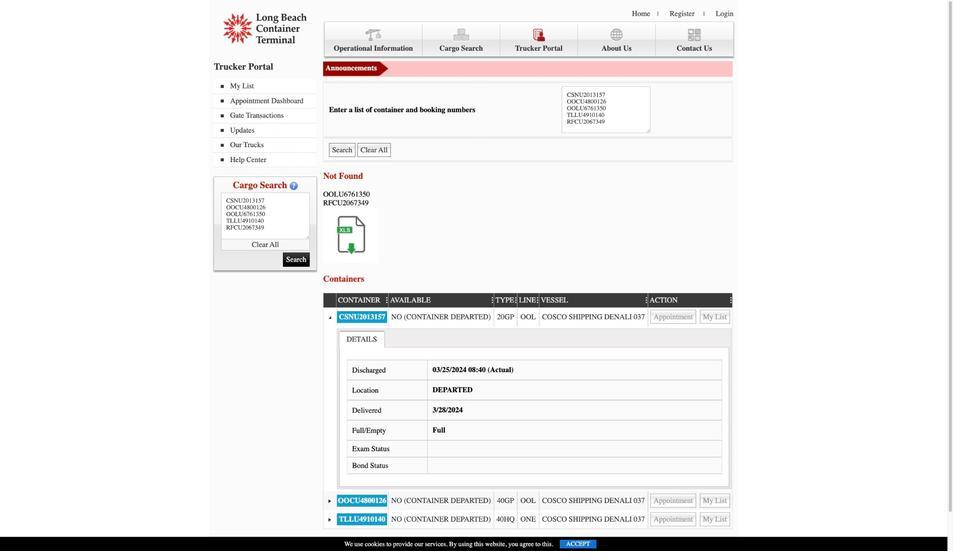 Task type: locate. For each thing, give the bounding box(es) containing it.
None button
[[358, 143, 391, 157], [651, 310, 697, 324], [700, 310, 731, 324], [651, 494, 697, 508], [700, 494, 731, 508], [651, 512, 697, 526], [700, 512, 731, 526], [358, 143, 391, 157], [651, 310, 697, 324], [700, 310, 731, 324], [651, 494, 697, 508], [700, 494, 731, 508], [651, 512, 697, 526], [700, 512, 731, 526]]

column header inside row
[[324, 293, 336, 308]]

None submit
[[329, 143, 356, 157], [283, 253, 310, 267], [329, 143, 356, 157], [283, 253, 310, 267]]

available edit column settings image
[[489, 297, 494, 304]]

tab
[[339, 331, 385, 348]]

menu bar
[[324, 22, 734, 57], [214, 79, 321, 167]]

0 horizontal spatial menu bar
[[214, 79, 321, 167]]

cell
[[324, 308, 336, 326], [336, 308, 389, 326], [389, 308, 494, 326], [494, 308, 518, 326], [518, 308, 539, 326], [539, 308, 648, 326], [648, 308, 733, 326], [324, 326, 336, 491], [336, 326, 733, 491], [324, 491, 336, 510], [336, 491, 389, 510], [389, 491, 494, 510], [494, 491, 518, 510], [518, 491, 539, 510], [539, 491, 648, 510], [648, 491, 733, 510], [324, 510, 336, 529], [336, 510, 389, 529], [389, 510, 494, 529], [494, 510, 518, 529], [518, 510, 539, 529], [539, 510, 648, 529], [648, 510, 733, 529]]

1 row from the top
[[324, 292, 737, 308]]

0 vertical spatial menu bar
[[324, 22, 734, 57]]

row group
[[324, 308, 733, 529]]

column header
[[324, 293, 336, 308]]

2 row from the top
[[324, 308, 733, 326]]

1 vertical spatial menu bar
[[214, 79, 321, 167]]

vessel edit column settings image
[[644, 297, 648, 304]]

row
[[324, 292, 737, 308], [324, 308, 733, 326], [324, 326, 733, 491], [324, 491, 733, 510], [324, 510, 733, 529]]

tab list
[[339, 331, 385, 348]]

Enter container numbers and/ or booking numbers. Press ESC to reset input box text field
[[562, 86, 651, 133]]

tree grid
[[324, 292, 737, 529]]



Task type: describe. For each thing, give the bounding box(es) containing it.
tab inside row
[[339, 331, 385, 348]]

type edit column settings image
[[513, 297, 518, 304]]

action edit column settings image
[[728, 297, 733, 304]]

line edit column settings image
[[535, 297, 539, 304]]

container edit column settings image
[[384, 297, 389, 304]]

Enter container numbers and/ or booking numbers.  text field
[[221, 193, 310, 239]]

4 row from the top
[[324, 491, 733, 510]]

3 row from the top
[[324, 326, 733, 491]]

5 row from the top
[[324, 510, 733, 529]]

1 horizontal spatial menu bar
[[324, 22, 734, 57]]



Task type: vqa. For each thing, say whether or not it's contained in the screenshot.
tab list
yes



